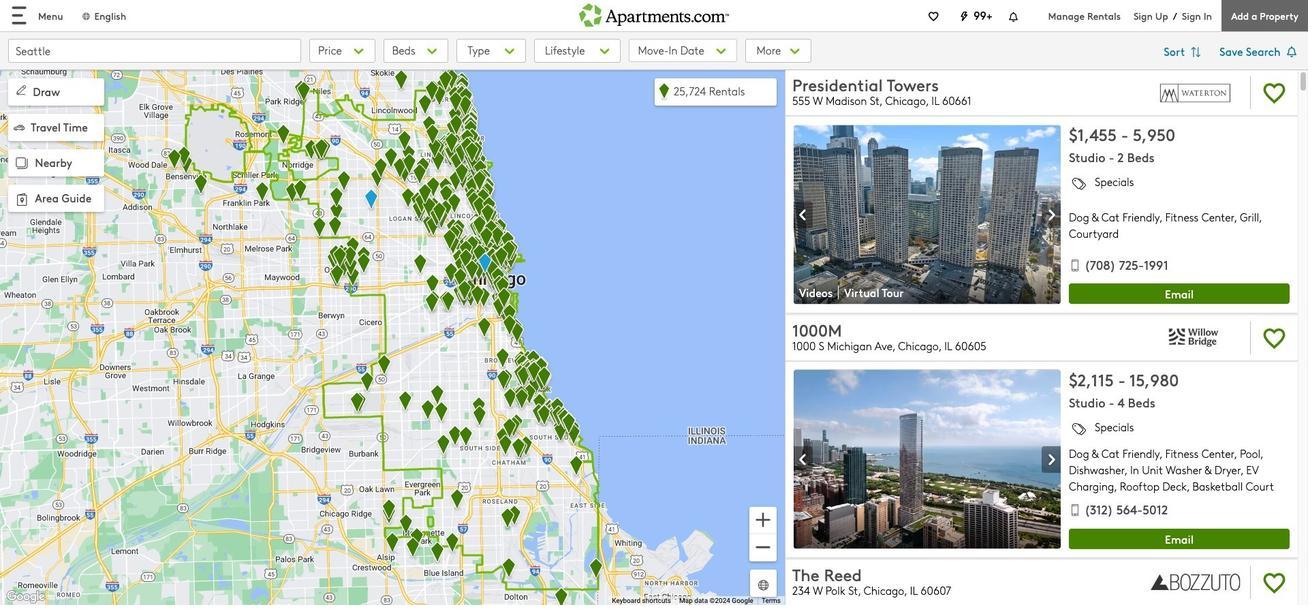 Task type: vqa. For each thing, say whether or not it's contained in the screenshot.
SEARCH APARTMENTS BY AMENITIES OR COMMUTE TIME image
yes



Task type: describe. For each thing, give the bounding box(es) containing it.
map region
[[0, 0, 933, 605]]

search apartments by amenities or commute time image
[[784, 44, 803, 59]]

margin image
[[12, 154, 31, 173]]

1000m chicago - 1000m image
[[794, 370, 1061, 549]]

google image
[[3, 588, 48, 605]]

willow bridge property company image
[[1149, 318, 1243, 358]]

Location or Point of Interest text field
[[8, 39, 301, 63]]

building photo - presidential towers image
[[794, 125, 1061, 304]]

1 vertical spatial margin image
[[14, 122, 25, 133]]

2 vertical spatial margin image
[[12, 190, 31, 209]]



Task type: locate. For each thing, give the bounding box(es) containing it.
satellite view image
[[756, 577, 772, 593]]

apartments.com logo image
[[579, 0, 729, 26]]

waterton image
[[1149, 73, 1243, 113]]

placard image image
[[794, 202, 813, 229], [1042, 202, 1061, 229], [794, 447, 813, 473], [1042, 447, 1061, 473]]

margin image
[[14, 82, 29, 97], [14, 122, 25, 133], [12, 190, 31, 209]]

the bozzuto group image
[[1149, 563, 1243, 602]]

0 vertical spatial margin image
[[14, 82, 29, 97]]



